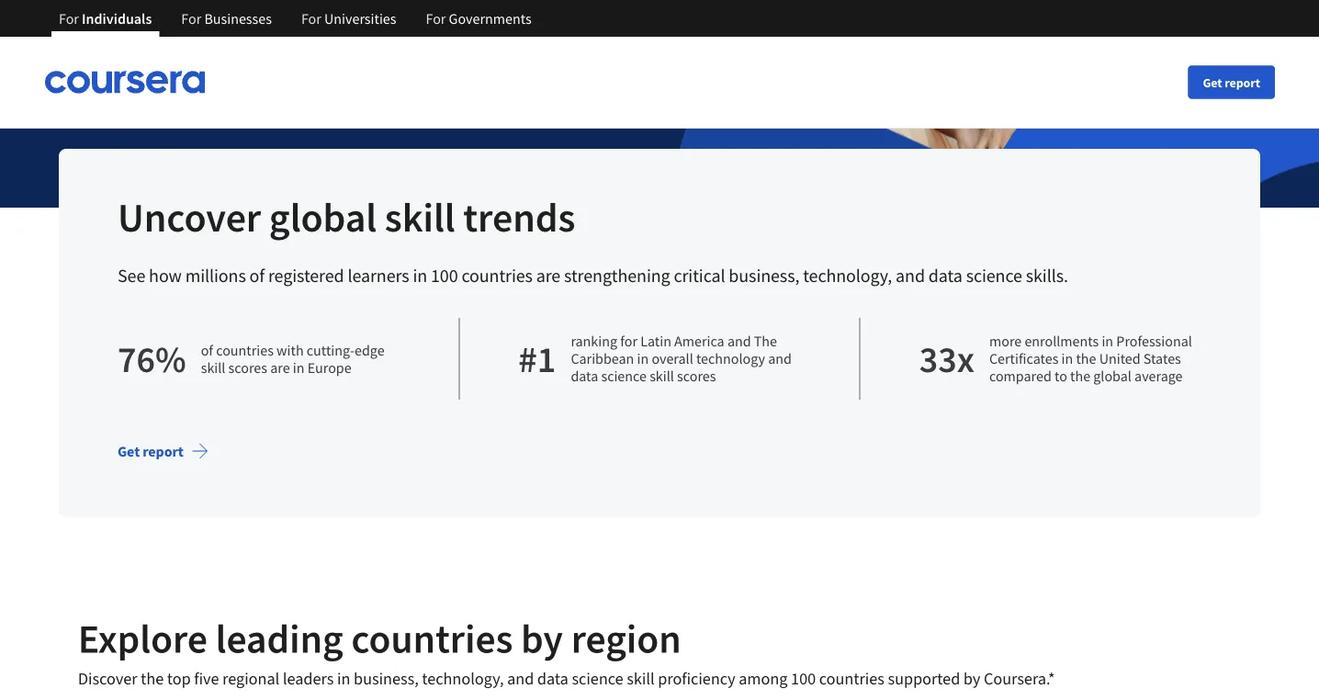 Task type: describe. For each thing, give the bounding box(es) containing it.
skill inside the of countries with cutting-edge skill scores are in europe
[[201, 358, 225, 377]]

universities
[[324, 9, 396, 28]]

0 vertical spatial global
[[269, 191, 377, 242]]

get for topmost get report link
[[88, 59, 110, 77]]

governments
[[449, 9, 532, 28]]

science inside ranking for latin america and the caribbean in overall technology and data science skill scores
[[601, 367, 647, 385]]

1 horizontal spatial countries
[[462, 264, 533, 287]]

united
[[1099, 350, 1141, 368]]

states
[[1144, 350, 1181, 368]]

countries inside the of countries with cutting-edge skill scores are in europe
[[216, 341, 274, 359]]

to
[[1055, 367, 1067, 385]]

for for individuals
[[59, 9, 79, 28]]

latin
[[640, 332, 671, 350]]

individuals
[[82, 9, 152, 28]]

1 horizontal spatial skill
[[385, 191, 455, 242]]

get for get report button
[[1203, 74, 1222, 90]]

33x
[[919, 335, 975, 382]]

see how millions of registered learners in 100 countries are strengthening critical business, technology, and data science skills.
[[118, 264, 1068, 287]]

2 horizontal spatial and
[[896, 264, 925, 287]]

0 vertical spatial science
[[966, 264, 1022, 287]]

for
[[620, 332, 638, 350]]

enrollments
[[1025, 332, 1099, 350]]

in right 'certificates'
[[1062, 350, 1073, 368]]

see
[[118, 264, 145, 287]]

report inside button
[[1225, 74, 1260, 90]]

data inside ranking for latin america and the caribbean in overall technology and data science skill scores
[[571, 367, 598, 385]]

cutting-
[[307, 341, 355, 359]]

for for businesses
[[181, 9, 201, 28]]

uncover global skill trends
[[118, 191, 575, 242]]

get for bottommost get report link
[[118, 442, 140, 460]]

#1
[[518, 335, 556, 382]]

1 vertical spatial get report link
[[103, 429, 224, 473]]

for individuals
[[59, 9, 152, 28]]

average
[[1135, 367, 1183, 385]]

get report button
[[1188, 66, 1275, 99]]

the
[[754, 332, 777, 350]]

scores inside the of countries with cutting-edge skill scores are in europe
[[228, 358, 267, 377]]

with
[[277, 341, 304, 359]]

in right enrollments
[[1102, 332, 1114, 350]]

for governments
[[426, 9, 532, 28]]

professional
[[1116, 332, 1192, 350]]

businesses
[[204, 9, 272, 28]]

uncover
[[118, 191, 261, 242]]

millions
[[185, 264, 246, 287]]

business,
[[729, 264, 800, 287]]



Task type: vqa. For each thing, say whether or not it's contained in the screenshot.
Banner navigation
yes



Task type: locate. For each thing, give the bounding box(es) containing it.
3 for from the left
[[301, 9, 321, 28]]

caribbean
[[571, 350, 634, 368]]

overall
[[652, 350, 693, 368]]

science down for
[[601, 367, 647, 385]]

compared
[[989, 367, 1052, 385]]

1 horizontal spatial scores
[[677, 367, 716, 385]]

in
[[413, 264, 427, 287], [1102, 332, 1114, 350], [637, 350, 649, 368], [1062, 350, 1073, 368], [293, 358, 304, 377]]

europe
[[307, 358, 352, 377]]

100
[[431, 264, 458, 287]]

0 horizontal spatial are
[[270, 358, 290, 377]]

countries right 100
[[462, 264, 533, 287]]

certificates
[[989, 350, 1059, 368]]

scores down america
[[677, 367, 716, 385]]

get report for topmost get report link
[[88, 59, 154, 77]]

for for universities
[[301, 9, 321, 28]]

get report
[[88, 59, 154, 77], [1203, 74, 1260, 90], [118, 442, 183, 460]]

0 horizontal spatial and
[[727, 332, 751, 350]]

skill inside ranking for latin america and the caribbean in overall technology and data science skill scores
[[650, 367, 674, 385]]

1 vertical spatial countries
[[216, 341, 274, 359]]

skill right 76%
[[201, 358, 225, 377]]

and left the the
[[727, 332, 751, 350]]

1 for from the left
[[59, 9, 79, 28]]

0 vertical spatial are
[[536, 264, 561, 287]]

0 horizontal spatial skill
[[201, 358, 225, 377]]

1 horizontal spatial global
[[1093, 367, 1132, 385]]

1 horizontal spatial get
[[118, 442, 140, 460]]

in left overall
[[637, 350, 649, 368]]

critical
[[674, 264, 725, 287]]

coursera logo image
[[44, 71, 206, 94]]

in inside the of countries with cutting-edge skill scores are in europe
[[293, 358, 304, 377]]

banner navigation
[[44, 0, 546, 37]]

strengthening
[[564, 264, 670, 287]]

science left 'skills.'
[[966, 264, 1022, 287]]

science
[[966, 264, 1022, 287], [601, 367, 647, 385]]

1 vertical spatial data
[[571, 367, 598, 385]]

scores
[[228, 358, 267, 377], [677, 367, 716, 385]]

of inside the of countries with cutting-edge skill scores are in europe
[[201, 341, 213, 359]]

global
[[269, 191, 377, 242], [1093, 367, 1132, 385]]

skill up 100
[[385, 191, 455, 242]]

countries
[[462, 264, 533, 287], [216, 341, 274, 359]]

0 horizontal spatial of
[[201, 341, 213, 359]]

in left europe
[[293, 358, 304, 377]]

of
[[250, 264, 265, 287], [201, 341, 213, 359]]

1 vertical spatial of
[[201, 341, 213, 359]]

global left average
[[1093, 367, 1132, 385]]

of right millions
[[250, 264, 265, 287]]

get report inside button
[[1203, 74, 1260, 90]]

technology
[[696, 350, 765, 368]]

for
[[59, 9, 79, 28], [181, 9, 201, 28], [301, 9, 321, 28], [426, 9, 446, 28]]

registered
[[268, 264, 344, 287]]

skills.
[[1026, 264, 1068, 287]]

more
[[989, 332, 1022, 350]]

for left individuals
[[59, 9, 79, 28]]

1 vertical spatial science
[[601, 367, 647, 385]]

1 vertical spatial are
[[270, 358, 290, 377]]

get
[[88, 59, 110, 77], [1203, 74, 1222, 90], [118, 442, 140, 460]]

report
[[113, 59, 154, 77], [1225, 74, 1260, 90], [143, 442, 183, 460]]

4 for from the left
[[426, 9, 446, 28]]

0 horizontal spatial scores
[[228, 358, 267, 377]]

technology,
[[803, 264, 892, 287]]

skill
[[385, 191, 455, 242], [201, 358, 225, 377], [650, 367, 674, 385]]

for left universities
[[301, 9, 321, 28]]

for left governments at the left top of page
[[426, 9, 446, 28]]

1 horizontal spatial and
[[768, 350, 792, 368]]

0 vertical spatial data
[[929, 264, 963, 287]]

for for governments
[[426, 9, 446, 28]]

data down ranking
[[571, 367, 598, 385]]

2 for from the left
[[181, 9, 201, 28]]

scores left with
[[228, 358, 267, 377]]

get report link
[[59, 46, 183, 90], [103, 429, 224, 473]]

0 horizontal spatial get
[[88, 59, 110, 77]]

for left businesses
[[181, 9, 201, 28]]

0 horizontal spatial global
[[269, 191, 377, 242]]

learners
[[348, 264, 409, 287]]

of right 76%
[[201, 341, 213, 359]]

0 horizontal spatial science
[[601, 367, 647, 385]]

76%
[[118, 335, 186, 382]]

edge
[[355, 341, 385, 359]]

data
[[929, 264, 963, 287], [571, 367, 598, 385]]

global inside more enrollments in professional certificates in the united states compared to the global average
[[1093, 367, 1132, 385]]

for businesses
[[181, 9, 272, 28]]

of countries with cutting-edge skill scores are in europe
[[201, 341, 385, 377]]

trends
[[463, 191, 575, 242]]

and right technology,
[[896, 264, 925, 287]]

1 horizontal spatial of
[[250, 264, 265, 287]]

skill down latin
[[650, 367, 674, 385]]

data up 33x
[[929, 264, 963, 287]]

the
[[1076, 350, 1096, 368], [1070, 367, 1091, 385]]

scores inside ranking for latin america and the caribbean in overall technology and data science skill scores
[[677, 367, 716, 385]]

are down "trends"
[[536, 264, 561, 287]]

and
[[896, 264, 925, 287], [727, 332, 751, 350], [768, 350, 792, 368]]

2 horizontal spatial get
[[1203, 74, 1222, 90]]

ranking for latin america and the caribbean in overall technology and data science skill scores
[[571, 332, 792, 385]]

get report for get report button
[[1203, 74, 1260, 90]]

more enrollments in professional certificates in the united states compared to the global average
[[989, 332, 1192, 385]]

2 horizontal spatial skill
[[650, 367, 674, 385]]

are
[[536, 264, 561, 287], [270, 358, 290, 377]]

get report for bottommost get report link
[[118, 442, 183, 460]]

0 vertical spatial of
[[250, 264, 265, 287]]

america
[[674, 332, 725, 350]]

in inside ranking for latin america and the caribbean in overall technology and data science skill scores
[[637, 350, 649, 368]]

for universities
[[301, 9, 396, 28]]

0 horizontal spatial data
[[571, 367, 598, 385]]

global up registered
[[269, 191, 377, 242]]

get inside button
[[1203, 74, 1222, 90]]

countries left with
[[216, 341, 274, 359]]

in left 100
[[413, 264, 427, 287]]

1 horizontal spatial science
[[966, 264, 1022, 287]]

0 vertical spatial countries
[[462, 264, 533, 287]]

are left europe
[[270, 358, 290, 377]]

0 vertical spatial get report link
[[59, 46, 183, 90]]

are inside the of countries with cutting-edge skill scores are in europe
[[270, 358, 290, 377]]

ranking
[[571, 332, 617, 350]]

1 horizontal spatial are
[[536, 264, 561, 287]]

and right technology
[[768, 350, 792, 368]]

0 horizontal spatial countries
[[216, 341, 274, 359]]

1 horizontal spatial data
[[929, 264, 963, 287]]

1 vertical spatial global
[[1093, 367, 1132, 385]]

how
[[149, 264, 182, 287]]



